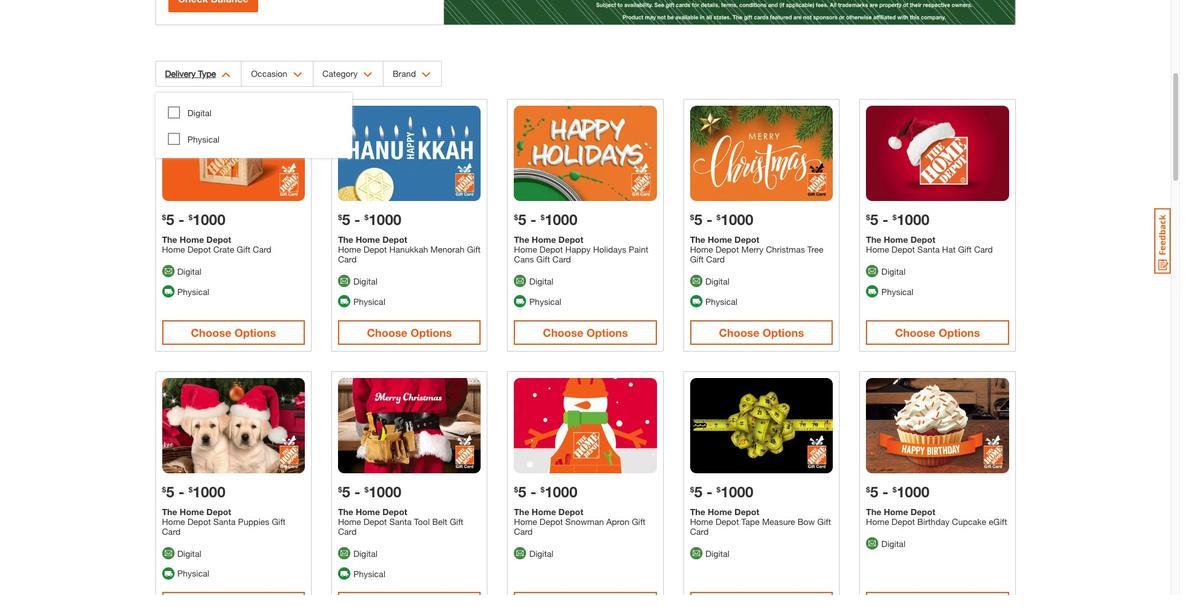 Task type: vqa. For each thing, say whether or not it's contained in the screenshot.
shop all in the BUTTON
no



Task type: locate. For each thing, give the bounding box(es) containing it.
digital down the home depot home depot hanukkah menorah gift card
[[354, 276, 378, 286]]

3 choose options button from the left
[[514, 320, 657, 345]]

gift inside the home depot home depot santa hat gift card
[[958, 244, 972, 255]]

1000 up the home depot home depot snowman apron gift card on the bottom of page
[[545, 483, 578, 500]]

santa left tool
[[389, 516, 412, 527]]

- for the home depot home depot snowman apron gift card
[[531, 483, 537, 500]]

5 options from the left
[[939, 326, 980, 339]]

the for home depot birthday cupcake egift
[[866, 506, 882, 517]]

open arrow image right type in the left top of the page
[[222, 72, 231, 77]]

2 choose from the left
[[367, 326, 408, 339]]

$ 5 - $ 1000 up the home depot home depot birthday cupcake egift
[[866, 483, 930, 500]]

choose options for hanukkah
[[367, 326, 452, 339]]

$ 5 - $ 1000 for the home depot home depot hanukkah menorah gift card
[[338, 211, 402, 228]]

occasion link
[[242, 61, 313, 86]]

egift
[[989, 516, 1008, 527]]

home depot santa hat gift card image
[[866, 106, 1009, 201]]

gift right cans
[[537, 254, 550, 264]]

1 horizontal spatial santa
[[389, 516, 412, 527]]

choose options for happy
[[543, 326, 628, 339]]

gift inside the home depot home depot tape measure bow gift card
[[818, 516, 831, 527]]

1000 up tape
[[721, 483, 754, 500]]

-
[[178, 211, 184, 228], [531, 211, 537, 228], [355, 211, 361, 228], [707, 211, 713, 228], [883, 211, 889, 228], [178, 483, 184, 500], [531, 483, 537, 500], [355, 483, 361, 500], [707, 483, 713, 500], [883, 483, 889, 500]]

physical for home depot santa hat gift card
[[882, 286, 914, 297]]

card inside the home depot home depot santa hat gift card
[[975, 244, 993, 255]]

choose options button
[[162, 320, 305, 345], [338, 320, 481, 345], [514, 320, 657, 345], [690, 320, 833, 345], [866, 320, 1009, 345]]

birthday
[[918, 516, 950, 527]]

gift inside 'the home depot home depot happy holidays paint cans gift card'
[[537, 254, 550, 264]]

gift right hat
[[958, 244, 972, 255]]

4 choose options button from the left
[[690, 320, 833, 345]]

the home depot home depot santa puppies gift card
[[162, 506, 286, 537]]

digital down the home depot home depot snowman apron gift card on the bottom of page
[[530, 548, 554, 559]]

santa
[[918, 244, 940, 255], [213, 516, 236, 527], [389, 516, 412, 527]]

1 choose from the left
[[191, 326, 232, 339]]

santa left hat
[[918, 244, 940, 255]]

digital down cans
[[530, 276, 554, 286]]

- for the home depot home depot birthday cupcake egift
[[883, 483, 889, 500]]

digital image
[[162, 265, 174, 278], [866, 265, 879, 278], [338, 275, 350, 287], [514, 547, 527, 560], [338, 547, 350, 560]]

$ 5 - $ 1000 up tape
[[690, 483, 754, 500]]

3 choose from the left
[[543, 326, 584, 339]]

card
[[253, 244, 272, 255], [975, 244, 993, 255], [553, 254, 571, 264], [338, 254, 357, 264], [706, 254, 725, 264], [162, 526, 181, 537], [514, 526, 533, 537], [338, 526, 357, 537], [690, 526, 709, 537]]

the home depot home depot crate gift card
[[162, 234, 272, 255]]

1000 up the home depot home depot birthday cupcake egift
[[897, 483, 930, 500]]

digital for the home depot home depot santa puppies gift card
[[177, 548, 201, 559]]

digital for the home depot home depot santa hat gift card
[[882, 266, 906, 277]]

open arrow image for brand
[[422, 72, 431, 77]]

the inside the home depot home depot merry christmas tree gift card
[[690, 234, 706, 245]]

physical image for the home depot home depot merry christmas tree gift card
[[690, 295, 703, 308]]

$ 5 - $ 1000 up the happy
[[514, 211, 578, 228]]

2 choose options button from the left
[[338, 320, 481, 345]]

card inside the home depot home depot merry christmas tree gift card
[[706, 254, 725, 264]]

the
[[162, 234, 177, 245], [514, 234, 530, 245], [338, 234, 353, 245], [690, 234, 706, 245], [866, 234, 882, 245], [162, 506, 177, 517], [514, 506, 530, 517], [338, 506, 353, 517], [690, 506, 706, 517], [866, 506, 882, 517]]

the inside the home depot home depot birthday cupcake egift
[[866, 506, 882, 517]]

home depot happy holidays paint cans gift card image
[[514, 106, 657, 201]]

1000 up "hanukkah"
[[369, 211, 402, 228]]

- for the home depot home depot santa puppies gift card
[[178, 483, 184, 500]]

choose options button for happy
[[514, 320, 657, 345]]

physical image for the home depot home depot happy holidays paint cans gift card
[[514, 295, 527, 308]]

the inside the home depot home depot crate gift card
[[162, 234, 177, 245]]

holidays
[[593, 244, 627, 255]]

occasion
[[251, 68, 288, 79]]

$ 5 - $ 1000 up the home depot home depot santa tool belt gift card
[[338, 483, 402, 500]]

home
[[180, 234, 204, 245], [532, 234, 556, 245], [356, 234, 380, 245], [708, 234, 732, 245], [884, 234, 909, 245], [162, 244, 185, 255], [514, 244, 537, 255], [338, 244, 361, 255], [690, 244, 713, 255], [866, 244, 890, 255], [180, 506, 204, 517], [532, 506, 556, 517], [356, 506, 380, 517], [708, 506, 732, 517], [884, 506, 909, 517], [162, 516, 185, 527], [514, 516, 537, 527], [338, 516, 361, 527], [690, 516, 713, 527], [866, 516, 890, 527]]

the for home depot santa tool belt gift card
[[338, 506, 353, 517]]

$ 5 - $ 1000
[[162, 211, 226, 228], [514, 211, 578, 228], [338, 211, 402, 228], [690, 211, 754, 228], [866, 211, 930, 228], [162, 483, 226, 500], [514, 483, 578, 500], [338, 483, 402, 500], [690, 483, 754, 500], [866, 483, 930, 500]]

the inside 'the home depot home depot happy holidays paint cans gift card'
[[514, 234, 530, 245]]

delivery
[[165, 68, 196, 79]]

physical for home depot happy holidays paint cans gift card
[[530, 296, 562, 307]]

digital image for home depot merry christmas tree gift card
[[690, 275, 703, 287]]

choose options button for hanukkah
[[338, 320, 481, 345]]

choose for santa
[[895, 326, 936, 339]]

$ 5 - $ 1000 up the home depot home depot santa puppies gift card
[[162, 483, 226, 500]]

gift right the puppies
[[272, 516, 286, 527]]

delivery type link
[[156, 61, 241, 86]]

physical
[[177, 286, 209, 297], [882, 286, 914, 297], [530, 296, 562, 307], [354, 296, 386, 307], [706, 296, 738, 307], [177, 568, 209, 579], [354, 568, 386, 579]]

1000 up the home depot home depot santa tool belt gift card
[[369, 483, 402, 500]]

the inside the home depot home depot santa puppies gift card
[[162, 506, 177, 517]]

brand
[[393, 68, 416, 79]]

options
[[235, 326, 276, 339], [411, 326, 452, 339], [587, 326, 628, 339], [763, 326, 804, 339], [939, 326, 980, 339]]

the home depot home depot snowman apron gift card
[[514, 506, 646, 537]]

the for home depot happy holidays paint cans gift card
[[514, 234, 530, 245]]

depot
[[206, 234, 231, 245], [559, 234, 584, 245], [383, 234, 407, 245], [735, 234, 760, 245], [911, 234, 936, 245], [188, 244, 211, 255], [540, 244, 563, 255], [364, 244, 387, 255], [716, 244, 739, 255], [892, 244, 915, 255], [206, 506, 231, 517], [559, 506, 584, 517], [383, 506, 407, 517], [735, 506, 760, 517], [911, 506, 936, 517], [188, 516, 211, 527], [540, 516, 563, 527], [364, 516, 387, 527], [716, 516, 739, 527], [892, 516, 915, 527]]

measure
[[762, 516, 796, 527]]

3 options from the left
[[587, 326, 628, 339]]

$ 5 - $ 1000 up the home depot home depot crate gift card
[[162, 211, 226, 228]]

happy
[[566, 244, 591, 255]]

delivery type
[[165, 68, 216, 79]]

1 choose options from the left
[[191, 326, 276, 339]]

open arrow image
[[222, 72, 231, 77], [293, 72, 302, 77], [422, 72, 431, 77]]

- up the home depot home depot tape measure bow gift card
[[707, 483, 713, 500]]

- up the home depot home depot snowman apron gift card on the bottom of page
[[531, 483, 537, 500]]

digital image for home depot hanukkah menorah gift card
[[338, 275, 350, 287]]

- up cans
[[531, 211, 537, 228]]

physical image for the home depot home depot santa hat gift card
[[866, 285, 879, 298]]

5 for the home depot home depot santa puppies gift card
[[166, 483, 174, 500]]

gift inside the home depot home depot crate gift card
[[237, 244, 251, 255]]

gift inside the home depot home depot santa puppies gift card
[[272, 516, 286, 527]]

options for gift
[[235, 326, 276, 339]]

1 options from the left
[[235, 326, 276, 339]]

crate
[[213, 244, 234, 255]]

the inside the home depot home depot santa hat gift card
[[866, 234, 882, 245]]

options for holidays
[[587, 326, 628, 339]]

digital image
[[514, 275, 527, 287], [690, 275, 703, 287], [866, 537, 879, 550], [162, 547, 174, 560], [690, 547, 703, 560]]

home depot santa puppies gift card image
[[162, 378, 305, 473]]

- up the home depot home depot merry christmas tree gift card
[[707, 211, 713, 228]]

- up the home depot home depot santa tool belt gift card
[[355, 483, 361, 500]]

choose options for santa
[[895, 326, 980, 339]]

3 open arrow image from the left
[[422, 72, 431, 77]]

1000 for measure
[[721, 483, 754, 500]]

brand link
[[384, 61, 441, 86]]

image for give the gift of doing image
[[444, 0, 1016, 25]]

5 for the home depot home depot snowman apron gift card
[[518, 483, 527, 500]]

open arrow image right occasion
[[293, 72, 302, 77]]

digital for the home depot home depot merry christmas tree gift card
[[706, 276, 730, 286]]

open arrow image inside brand link
[[422, 72, 431, 77]]

$ 5 - $ 1000 up "hanukkah"
[[338, 211, 402, 228]]

digital image for home depot santa tool belt gift card
[[338, 547, 350, 560]]

1000 for puppies
[[193, 483, 226, 500]]

open arrow image right brand
[[422, 72, 431, 77]]

$ 5 - $ 1000 up merry
[[690, 211, 754, 228]]

2 options from the left
[[411, 326, 452, 339]]

- for the home depot home depot merry christmas tree gift card
[[707, 211, 713, 228]]

1 choose options button from the left
[[162, 320, 305, 345]]

apron
[[607, 516, 630, 527]]

1000 for cupcake
[[897, 483, 930, 500]]

1000 up the happy
[[545, 211, 578, 228]]

choose
[[191, 326, 232, 339], [367, 326, 408, 339], [543, 326, 584, 339], [719, 326, 760, 339], [895, 326, 936, 339]]

gift right crate
[[237, 244, 251, 255]]

physical for home depot santa puppies gift card
[[177, 568, 209, 579]]

1 horizontal spatial open arrow image
[[293, 72, 302, 77]]

the inside the home depot home depot snowman apron gift card
[[514, 506, 530, 517]]

2 choose options from the left
[[367, 326, 452, 339]]

2 open arrow image from the left
[[293, 72, 302, 77]]

gift
[[237, 244, 251, 255], [467, 244, 481, 255], [958, 244, 972, 255], [537, 254, 550, 264], [690, 254, 704, 264], [272, 516, 286, 527], [632, 516, 646, 527], [450, 516, 464, 527], [818, 516, 831, 527]]

card inside the home depot home depot santa puppies gift card
[[162, 526, 181, 537]]

1000 up the home depot home depot crate gift card
[[193, 211, 226, 228]]

5 for the home depot home depot hanukkah menorah gift card
[[342, 211, 350, 228]]

5 choose options from the left
[[895, 326, 980, 339]]

santa inside the home depot home depot santa tool belt gift card
[[389, 516, 412, 527]]

choose for happy
[[543, 326, 584, 339]]

- up the home depot home depot crate gift card
[[178, 211, 184, 228]]

digital down the home depot home depot santa tool belt gift card
[[354, 548, 378, 559]]

gift right apron
[[632, 516, 646, 527]]

the inside the home depot home depot santa tool belt gift card
[[338, 506, 353, 517]]

$
[[162, 213, 166, 222], [189, 213, 193, 222], [514, 213, 518, 222], [541, 213, 545, 222], [338, 213, 342, 222], [365, 213, 369, 222], [690, 213, 694, 222], [717, 213, 721, 222], [866, 213, 871, 222], [893, 213, 897, 222], [162, 485, 166, 494], [189, 485, 193, 494], [514, 485, 518, 494], [541, 485, 545, 494], [338, 485, 342, 494], [365, 485, 369, 494], [690, 485, 694, 494], [717, 485, 721, 494], [866, 485, 871, 494], [893, 485, 897, 494]]

5 choose from the left
[[895, 326, 936, 339]]

open arrow image
[[363, 72, 373, 77]]

4 options from the left
[[763, 326, 804, 339]]

- up the home depot home depot santa hat gift card
[[883, 211, 889, 228]]

physical image for the home depot home depot santa tool belt gift card
[[338, 567, 350, 580]]

home depot hanukkah menorah gift card image
[[338, 106, 481, 201]]

the inside the home depot home depot tape measure bow gift card
[[690, 506, 706, 517]]

0 horizontal spatial open arrow image
[[222, 72, 231, 77]]

3 choose options from the left
[[543, 326, 628, 339]]

2 horizontal spatial santa
[[918, 244, 940, 255]]

gift right the menorah
[[467, 244, 481, 255]]

4 choose from the left
[[719, 326, 760, 339]]

1000 up merry
[[721, 211, 754, 228]]

$ 5 - $ 1000 up the home depot home depot snowman apron gift card on the bottom of page
[[514, 483, 578, 500]]

the home depot home depot merry christmas tree gift card
[[690, 234, 824, 264]]

1000 up the home depot home depot santa hat gift card
[[897, 211, 930, 228]]

physical image
[[162, 285, 174, 298], [690, 295, 703, 308]]

gift right bow
[[818, 516, 831, 527]]

gift left merry
[[690, 254, 704, 264]]

physical for home depot crate gift card
[[177, 286, 209, 297]]

5 choose options button from the left
[[866, 320, 1009, 345]]

menorah
[[431, 244, 465, 255]]

choose options
[[191, 326, 276, 339], [367, 326, 452, 339], [543, 326, 628, 339], [719, 326, 804, 339], [895, 326, 980, 339]]

choose options button for merry
[[690, 320, 833, 345]]

santa inside the home depot home depot santa hat gift card
[[918, 244, 940, 255]]

5
[[166, 211, 174, 228], [518, 211, 527, 228], [342, 211, 350, 228], [694, 211, 703, 228], [871, 211, 879, 228], [166, 483, 174, 500], [518, 483, 527, 500], [342, 483, 350, 500], [694, 483, 703, 500], [871, 483, 879, 500]]

$ 5 - $ 1000 up the home depot home depot santa hat gift card
[[866, 211, 930, 228]]

digital for the home depot home depot hanukkah menorah gift card
[[354, 276, 378, 286]]

1 open arrow image from the left
[[222, 72, 231, 77]]

4 choose options from the left
[[719, 326, 804, 339]]

1000
[[193, 211, 226, 228], [545, 211, 578, 228], [369, 211, 402, 228], [721, 211, 754, 228], [897, 211, 930, 228], [193, 483, 226, 500], [545, 483, 578, 500], [369, 483, 402, 500], [721, 483, 754, 500], [897, 483, 930, 500]]

digital down the home depot home depot birthday cupcake egift
[[882, 538, 906, 549]]

digital down the home depot home depot santa hat gift card
[[882, 266, 906, 277]]

open arrow image inside delivery type link
[[222, 72, 231, 77]]

$ 5 - $ 1000 for the home depot home depot crate gift card
[[162, 211, 226, 228]]

the home depot home depot tape measure bow gift card
[[690, 506, 831, 537]]

- for the home depot home depot happy holidays paint cans gift card
[[531, 211, 537, 228]]

digital down the home depot home depot santa puppies gift card
[[177, 548, 201, 559]]

5 for the home depot home depot santa hat gift card
[[871, 211, 879, 228]]

digital down the home depot home depot crate gift card
[[177, 266, 201, 277]]

- up the home depot home depot hanukkah menorah gift card
[[355, 211, 361, 228]]

- for the home depot home depot tape measure bow gift card
[[707, 483, 713, 500]]

the inside the home depot home depot hanukkah menorah gift card
[[338, 234, 353, 245]]

gift right belt
[[450, 516, 464, 527]]

feedback link image
[[1155, 208, 1171, 274]]

santa left the puppies
[[213, 516, 236, 527]]

- for the home depot home depot santa tool belt gift card
[[355, 483, 361, 500]]

card inside 'the home depot home depot happy holidays paint cans gift card'
[[553, 254, 571, 264]]

0 horizontal spatial physical image
[[162, 285, 174, 298]]

digital
[[177, 266, 201, 277], [882, 266, 906, 277], [530, 276, 554, 286], [354, 276, 378, 286], [706, 276, 730, 286], [882, 538, 906, 549], [177, 548, 201, 559], [530, 548, 554, 559], [354, 548, 378, 559], [706, 548, 730, 559]]

0 horizontal spatial santa
[[213, 516, 236, 527]]

- up the home depot home depot santa puppies gift card
[[178, 483, 184, 500]]

open arrow image inside occasion link
[[293, 72, 302, 77]]

2 horizontal spatial open arrow image
[[422, 72, 431, 77]]

santa inside the home depot home depot santa puppies gift card
[[213, 516, 236, 527]]

digital down the home depot home depot merry christmas tree gift card
[[706, 276, 730, 286]]

physical image
[[866, 285, 879, 298], [514, 295, 527, 308], [338, 295, 350, 308], [162, 567, 174, 580], [338, 567, 350, 580]]

1000 up the home depot home depot santa puppies gift card
[[193, 483, 226, 500]]

- up the home depot home depot birthday cupcake egift
[[883, 483, 889, 500]]

1 horizontal spatial physical image
[[690, 295, 703, 308]]

card inside the home depot home depot crate gift card
[[253, 244, 272, 255]]



Task type: describe. For each thing, give the bounding box(es) containing it.
santa for tool
[[389, 516, 412, 527]]

snowman
[[566, 516, 604, 527]]

digital for the home depot home depot happy holidays paint cans gift card
[[530, 276, 554, 286]]

christmas
[[766, 244, 805, 255]]

tool
[[414, 516, 430, 527]]

1000 for hat
[[897, 211, 930, 228]]

the for home depot snowman apron gift card
[[514, 506, 530, 517]]

digital for the home depot home depot santa tool belt gift card
[[354, 548, 378, 559]]

1000 for menorah
[[369, 211, 402, 228]]

1000 for holidays
[[545, 211, 578, 228]]

the home depot home depot birthday cupcake egift
[[866, 506, 1008, 527]]

- for the home depot home depot hanukkah menorah gift card
[[355, 211, 361, 228]]

card inside the home depot home depot tape measure bow gift card
[[690, 526, 709, 537]]

5 for the home depot home depot birthday cupcake egift
[[871, 483, 879, 500]]

choose options for crate
[[191, 326, 276, 339]]

choose options for merry
[[719, 326, 804, 339]]

options for menorah
[[411, 326, 452, 339]]

santa for puppies
[[213, 516, 236, 527]]

home depot tape measure bow gift card image
[[690, 378, 833, 473]]

gift inside the home depot home depot santa tool belt gift card
[[450, 516, 464, 527]]

gift inside the home depot home depot hanukkah menorah gift card
[[467, 244, 481, 255]]

physical for home depot santa tool belt gift card
[[354, 568, 386, 579]]

1000 for gift
[[193, 211, 226, 228]]

choose for crate
[[191, 326, 232, 339]]

5 for the home depot home depot merry christmas tree gift card
[[694, 211, 703, 228]]

physical image for the home depot home depot santa puppies gift card
[[162, 567, 174, 580]]

choose for merry
[[719, 326, 760, 339]]

card inside the home depot home depot santa tool belt gift card
[[338, 526, 357, 537]]

digital image for home depot crate gift card
[[162, 265, 174, 278]]

bow
[[798, 516, 815, 527]]

gift inside the home depot home depot snowman apron gift card
[[632, 516, 646, 527]]

$ 5 - $ 1000 for the home depot home depot merry christmas tree gift card
[[690, 211, 754, 228]]

cupcake
[[952, 516, 987, 527]]

the home depot home depot happy holidays paint cans gift card
[[514, 234, 649, 264]]

paint
[[629, 244, 649, 255]]

1000 for christmas
[[721, 211, 754, 228]]

home depot merry christmas tree gift card image
[[690, 106, 833, 201]]

the for home depot santa puppies gift card
[[162, 506, 177, 517]]

puppies
[[238, 516, 270, 527]]

choose options button for santa
[[866, 320, 1009, 345]]

hat
[[943, 244, 956, 255]]

$ 5 - $ 1000 for the home depot home depot snowman apron gift card
[[514, 483, 578, 500]]

$ 5 - $ 1000 for the home depot home depot birthday cupcake egift
[[866, 483, 930, 500]]

type
[[198, 68, 216, 79]]

open arrow image for occasion
[[293, 72, 302, 77]]

the for home depot tape measure bow gift card
[[690, 506, 706, 517]]

tape
[[742, 516, 760, 527]]

digital for the home depot home depot crate gift card
[[177, 266, 201, 277]]

5 for the home depot home depot happy holidays paint cans gift card
[[518, 211, 527, 228]]

the home depot home depot santa tool belt gift card
[[338, 506, 464, 537]]

home depot santa tool belt gift card image
[[338, 378, 481, 473]]

home depot crate gift card image
[[162, 106, 305, 201]]

physical
[[188, 134, 220, 144]]

hanukkah
[[389, 244, 428, 255]]

the for home depot santa hat gift card
[[866, 234, 882, 245]]

gift inside the home depot home depot merry christmas tree gift card
[[690, 254, 704, 264]]

the for home depot hanukkah menorah gift card
[[338, 234, 353, 245]]

digital
[[188, 108, 212, 118]]

the for home depot merry christmas tree gift card
[[690, 234, 706, 245]]

category link
[[313, 61, 383, 86]]

options for hat
[[939, 326, 980, 339]]

digital image for home depot santa puppies gift card
[[162, 547, 174, 560]]

5 for the home depot home depot tape measure bow gift card
[[694, 483, 703, 500]]

choose for hanukkah
[[367, 326, 408, 339]]

physical image for the home depot home depot hanukkah menorah gift card
[[338, 295, 350, 308]]

card inside the home depot home depot hanukkah menorah gift card
[[338, 254, 357, 264]]

home depot birthday cupcake egift image
[[866, 378, 1009, 473]]

physical image for the home depot home depot crate gift card
[[162, 285, 174, 298]]

$ 5 - $ 1000 for the home depot home depot santa tool belt gift card
[[338, 483, 402, 500]]

digital image for home depot happy holidays paint cans gift card
[[514, 275, 527, 287]]

the for home depot crate gift card
[[162, 234, 177, 245]]

$ 5 - $ 1000 for the home depot home depot happy holidays paint cans gift card
[[514, 211, 578, 228]]

tree
[[808, 244, 824, 255]]

- for the home depot home depot crate gift card
[[178, 211, 184, 228]]

$ 5 - $ 1000 for the home depot home depot santa puppies gift card
[[162, 483, 226, 500]]

the home depot home depot hanukkah menorah gift card
[[338, 234, 481, 264]]

open arrow image for delivery type
[[222, 72, 231, 77]]

category
[[323, 68, 358, 79]]

1000 for apron
[[545, 483, 578, 500]]

5 for the home depot home depot santa tool belt gift card
[[342, 483, 350, 500]]

digital image for home depot santa hat gift card
[[866, 265, 879, 278]]

$ 5 - $ 1000 for the home depot home depot santa hat gift card
[[866, 211, 930, 228]]

5 for the home depot home depot crate gift card
[[166, 211, 174, 228]]

the home depot home depot santa hat gift card
[[866, 234, 993, 255]]

choose options button for crate
[[162, 320, 305, 345]]

digital down the home depot home depot tape measure bow gift card
[[706, 548, 730, 559]]

belt
[[432, 516, 448, 527]]

1000 for tool
[[369, 483, 402, 500]]

$ 5 - $ 1000 for the home depot home depot tape measure bow gift card
[[690, 483, 754, 500]]

options for christmas
[[763, 326, 804, 339]]

physical for home depot merry christmas tree gift card
[[706, 296, 738, 307]]

home depot snowman apron gift card image
[[514, 378, 657, 473]]

merry
[[742, 244, 764, 255]]

santa for hat
[[918, 244, 940, 255]]

- for the home depot home depot santa hat gift card
[[883, 211, 889, 228]]

card inside the home depot home depot snowman apron gift card
[[514, 526, 533, 537]]

physical for home depot hanukkah menorah gift card
[[354, 296, 386, 307]]

cans
[[514, 254, 534, 264]]



